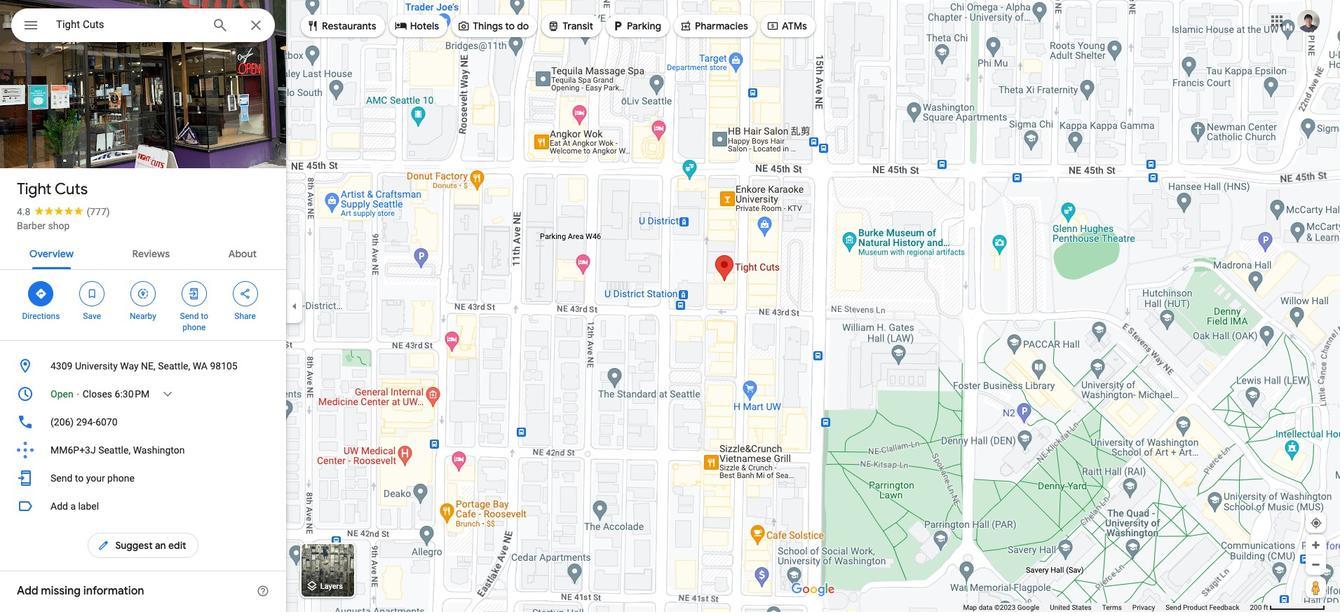 Task type: locate. For each thing, give the bounding box(es) containing it.
0 vertical spatial seattle,
[[158, 361, 190, 372]]

phone down 
[[183, 323, 206, 333]]

send for send to your phone
[[51, 473, 73, 484]]

send to your phone button
[[0, 464, 286, 493]]

to for send to your phone
[[75, 473, 84, 484]]

0 vertical spatial add
[[51, 501, 68, 512]]


[[97, 538, 110, 554]]

tight cuts main content
[[0, 0, 286, 612]]

send left product
[[1166, 604, 1182, 612]]

mm6p+3j
[[51, 445, 96, 456]]

to left your
[[75, 473, 84, 484]]

to left do
[[505, 20, 515, 32]]

 suggest an edit
[[97, 538, 186, 554]]

hours image
[[17, 386, 34, 403]]

layers
[[320, 583, 343, 592]]

parking
[[627, 20, 662, 32]]

footer
[[964, 603, 1251, 612]]

1 vertical spatial seattle,
[[98, 445, 131, 456]]

1 vertical spatial to
[[201, 311, 208, 321]]

to inside send to phone
[[201, 311, 208, 321]]

None field
[[56, 16, 201, 33]]

feedback
[[1210, 604, 1240, 612]]

seattle, inside button
[[158, 361, 190, 372]]

send
[[180, 311, 199, 321], [51, 473, 73, 484], [1166, 604, 1182, 612]]

google account: nolan park  
(nolan.park@adept.ai) image
[[1298, 10, 1320, 32]]

seattle,
[[158, 361, 190, 372], [98, 445, 131, 456]]

0 horizontal spatial send
[[51, 473, 73, 484]]

to for send to phone
[[201, 311, 208, 321]]

send down 
[[180, 311, 199, 321]]

an
[[155, 540, 166, 552]]

0 horizontal spatial seattle,
[[98, 445, 131, 456]]

edit
[[168, 540, 186, 552]]

send for send to phone
[[180, 311, 199, 321]]

phone
[[183, 323, 206, 333], [107, 473, 135, 484]]

 search field
[[11, 8, 275, 45]]

98105
[[210, 361, 238, 372]]

barber
[[17, 220, 46, 232]]

add for add a label
[[51, 501, 68, 512]]

add
[[51, 501, 68, 512], [17, 584, 38, 598]]

barber shop
[[17, 220, 70, 232]]

privacy
[[1133, 604, 1156, 612]]

united states
[[1050, 604, 1092, 612]]

(777)
[[87, 206, 110, 217]]

1 vertical spatial add
[[17, 584, 38, 598]]

add inside 'button'
[[51, 501, 68, 512]]

1 horizontal spatial to
[[201, 311, 208, 321]]

way
[[120, 361, 139, 372]]

4309
[[51, 361, 73, 372]]

©2023
[[995, 604, 1016, 612]]

collapse side panel image
[[287, 299, 302, 314]]


[[239, 286, 252, 302]]

 hotels
[[395, 18, 439, 33]]

footer containing map data ©2023 google
[[964, 603, 1251, 612]]

 button
[[11, 8, 51, 45]]

53
[[36, 139, 48, 152]]

seattle, right ne,
[[158, 361, 190, 372]]

 restaurants
[[307, 18, 377, 33]]

Tight Cuts field
[[11, 8, 275, 42]]

add left a at the bottom of the page
[[51, 501, 68, 512]]

2 vertical spatial to
[[75, 473, 84, 484]]

0 vertical spatial phone
[[183, 323, 206, 333]]

to left "share"
[[201, 311, 208, 321]]

send inside information for tight cuts region
[[51, 473, 73, 484]]

53 photos
[[36, 139, 86, 152]]

google
[[1018, 604, 1040, 612]]

seattle, inside button
[[98, 445, 131, 456]]

seattle, down 6070
[[98, 445, 131, 456]]

(206) 294-6070 button
[[0, 408, 286, 436]]

to inside  things to do
[[505, 20, 515, 32]]

 pharmacies
[[680, 18, 749, 33]]

0 horizontal spatial add
[[17, 584, 38, 598]]

about
[[228, 248, 257, 260]]

200 ft
[[1251, 604, 1269, 612]]

777 reviews element
[[87, 206, 110, 217]]

0 vertical spatial send
[[180, 311, 199, 321]]

send product feedback
[[1166, 604, 1240, 612]]

0 horizontal spatial phone
[[107, 473, 135, 484]]

1 horizontal spatial seattle,
[[158, 361, 190, 372]]

0 vertical spatial to
[[505, 20, 515, 32]]

suggest
[[115, 540, 153, 552]]

add left missing
[[17, 584, 38, 598]]

1 horizontal spatial add
[[51, 501, 68, 512]]

map
[[964, 604, 977, 612]]

show open hours for the week image
[[162, 388, 174, 401]]


[[680, 18, 692, 33]]

1 horizontal spatial send
[[180, 311, 199, 321]]

1 vertical spatial phone
[[107, 473, 135, 484]]

share
[[235, 311, 256, 321]]

google maps element
[[0, 0, 1341, 612]]

overview
[[29, 248, 74, 260]]

4.8 stars image
[[30, 206, 87, 215]]

send inside send to phone
[[180, 311, 199, 321]]

wa
[[193, 361, 208, 372]]

add a label
[[51, 501, 99, 512]]

hotels
[[410, 20, 439, 32]]

phone right your
[[107, 473, 135, 484]]

save
[[83, 311, 101, 321]]

tab list containing overview
[[0, 236, 286, 269]]

send for send product feedback
[[1166, 604, 1182, 612]]

photos
[[51, 139, 86, 152]]

2 horizontal spatial send
[[1166, 604, 1182, 612]]

pharmacies
[[695, 20, 749, 32]]

2 horizontal spatial to
[[505, 20, 515, 32]]

4309 university way ne, seattle, wa 98105
[[51, 361, 238, 372]]


[[547, 18, 560, 33]]

1 vertical spatial send
[[51, 473, 73, 484]]

tab list
[[0, 236, 286, 269]]

(206)
[[51, 417, 74, 428]]

2 vertical spatial send
[[1166, 604, 1182, 612]]

1 horizontal spatial phone
[[183, 323, 206, 333]]

294-
[[76, 417, 96, 428]]

states
[[1072, 604, 1092, 612]]

tight
[[17, 180, 51, 199]]

product
[[1184, 604, 1208, 612]]

send up a at the bottom of the page
[[51, 473, 73, 484]]

0 horizontal spatial to
[[75, 473, 84, 484]]

tight cuts
[[17, 180, 88, 199]]

to inside button
[[75, 473, 84, 484]]

to
[[505, 20, 515, 32], [201, 311, 208, 321], [75, 473, 84, 484]]



Task type: vqa. For each thing, say whether or not it's contained in the screenshot.


Task type: describe. For each thing, give the bounding box(es) containing it.
200
[[1251, 604, 1262, 612]]


[[612, 18, 624, 33]]

 things to do
[[458, 18, 529, 33]]

tab list inside google maps element
[[0, 236, 286, 269]]

 atms
[[767, 18, 807, 33]]

open
[[51, 389, 73, 400]]

show your location image
[[1311, 517, 1323, 530]]

university
[[75, 361, 118, 372]]

200 ft button
[[1251, 604, 1326, 612]]

send to your phone
[[51, 473, 135, 484]]

things
[[473, 20, 503, 32]]

terms button
[[1103, 603, 1122, 612]]

(206) 294-6070
[[51, 417, 118, 428]]

washington
[[133, 445, 185, 456]]

directions
[[22, 311, 60, 321]]

6070
[[96, 417, 118, 428]]

⋅
[[76, 389, 80, 400]]

add for add missing information
[[17, 584, 38, 598]]

do
[[517, 20, 529, 32]]

send to phone
[[180, 311, 208, 333]]

nearby
[[130, 311, 156, 321]]


[[188, 286, 200, 302]]

6:30 pm
[[115, 389, 150, 400]]

map data ©2023 google
[[964, 604, 1040, 612]]

ft
[[1264, 604, 1269, 612]]

add missing information
[[17, 584, 144, 598]]

actions for tight cuts region
[[0, 270, 286, 340]]

photo of tight cuts image
[[0, 0, 286, 275]]

4.8
[[17, 206, 30, 217]]

ne,
[[141, 361, 156, 372]]

send product feedback button
[[1166, 603, 1240, 612]]

closes
[[83, 389, 112, 400]]

open ⋅ closes 6:30 pm
[[51, 389, 150, 400]]

53 photos button
[[11, 133, 91, 158]]

reviews
[[132, 248, 170, 260]]

zoom out image
[[1311, 560, 1322, 570]]

privacy button
[[1133, 603, 1156, 612]]

information
[[83, 584, 144, 598]]

phone inside send to your phone button
[[107, 473, 135, 484]]

mm6p+3j seattle, washington
[[51, 445, 185, 456]]

data
[[979, 604, 993, 612]]

mm6p+3j seattle, washington button
[[0, 436, 286, 464]]

shop
[[48, 220, 70, 232]]

zoom in image
[[1311, 540, 1322, 551]]

 transit
[[547, 18, 594, 33]]


[[22, 15, 39, 35]]

terms
[[1103, 604, 1122, 612]]

 parking
[[612, 18, 662, 33]]

none field inside tight cuts field
[[56, 16, 201, 33]]

4309 university way ne, seattle, wa 98105 button
[[0, 352, 286, 380]]


[[767, 18, 779, 33]]


[[35, 286, 47, 302]]

restaurants
[[322, 20, 377, 32]]


[[395, 18, 407, 33]]

footer inside google maps element
[[964, 603, 1251, 612]]


[[458, 18, 470, 33]]

add a label button
[[0, 493, 286, 521]]

more info image
[[257, 585, 269, 598]]

atms
[[782, 20, 807, 32]]

cuts
[[55, 180, 88, 199]]

show street view coverage image
[[1306, 577, 1327, 598]]

about button
[[217, 236, 268, 269]]

barber shop button
[[17, 219, 70, 233]]

united states button
[[1050, 603, 1092, 612]]

missing
[[41, 584, 81, 598]]

united
[[1050, 604, 1071, 612]]

phone inside send to phone
[[183, 323, 206, 333]]

transit
[[563, 20, 594, 32]]


[[137, 286, 149, 302]]

label
[[78, 501, 99, 512]]

reviews button
[[121, 236, 181, 269]]

your
[[86, 473, 105, 484]]

information for tight cuts region
[[0, 352, 286, 493]]


[[307, 18, 319, 33]]


[[86, 286, 98, 302]]



